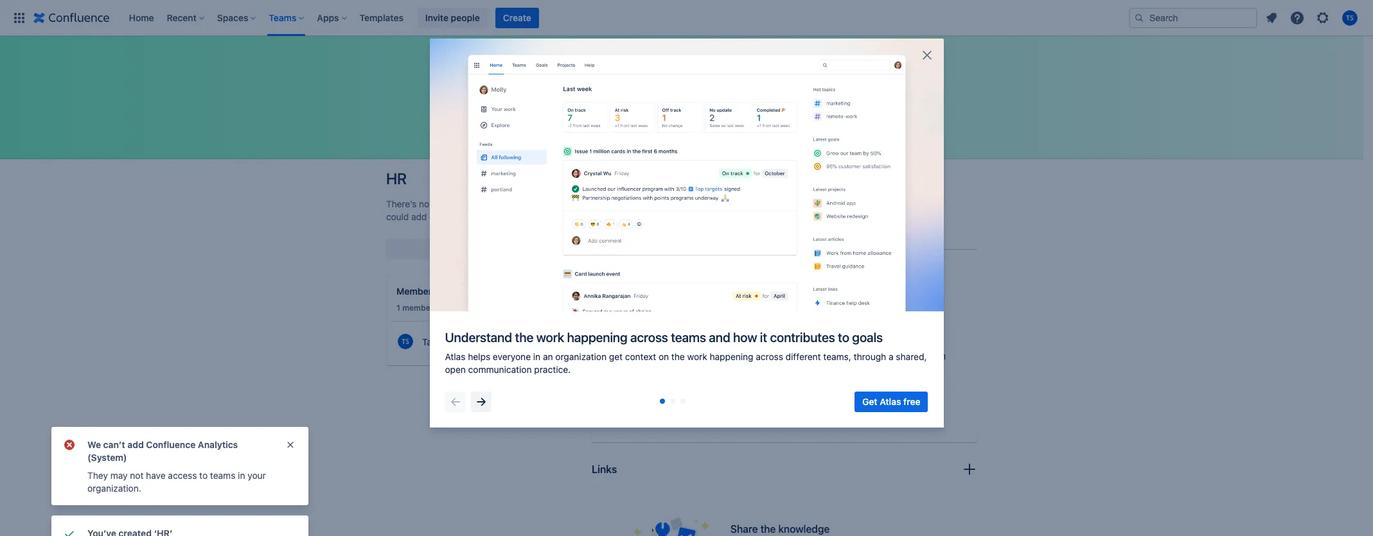 Task type: locate. For each thing, give the bounding box(es) containing it.
0 horizontal spatial what
[[818, 314, 841, 326]]

work up an
[[537, 330, 564, 345]]

teams left atlas image
[[671, 330, 706, 345]]

people right invite
[[451, 12, 480, 23]]

confluence for add
[[146, 440, 196, 451]]

0 horizontal spatial teams
[[210, 471, 236, 481]]

hr up there's
[[386, 170, 407, 188]]

1 horizontal spatial atlas
[[793, 334, 811, 343]]

atlas
[[793, 334, 811, 343], [445, 352, 466, 363], [880, 397, 901, 408]]

search image
[[1135, 13, 1145, 23]]

in left an
[[533, 352, 541, 363]]

1 vertical spatial it
[[913, 364, 918, 375]]

it right "how"
[[760, 330, 767, 345]]

in down analytics
[[238, 471, 245, 481]]

confluence up the access
[[146, 440, 196, 451]]

in left 'team',
[[485, 199, 492, 210]]

and inside understand the work happening across teams and how it contributes to goals atlas helps everyone in an organization get context on the work happening across different teams, through a shared, open communication practice.
[[709, 330, 731, 345]]

there's no 'description' in 'team', but you could add one here.
[[386, 199, 554, 222]]

of up powered by atlas at bottom
[[806, 314, 816, 326]]

0 vertical spatial confluence
[[704, 215, 752, 226]]

0 horizontal spatial hr
[[386, 170, 407, 188]]

1 vertical spatial your
[[248, 471, 266, 481]]

0 vertical spatial status
[[774, 314, 804, 326]]

27,
[[784, 228, 794, 236]]

confluence inside we can't add confluence analytics (system)
[[146, 440, 196, 451]]

have
[[146, 471, 166, 481]]

status down teams,
[[827, 364, 852, 375]]

on
[[911, 314, 923, 326], [659, 352, 669, 363]]

a
[[823, 351, 828, 362], [889, 352, 894, 363]]

add people button
[[386, 239, 543, 260]]

0 horizontal spatial and
[[709, 330, 731, 345]]

0 vertical spatial on
[[911, 314, 923, 326]]

1 vertical spatial of
[[871, 351, 880, 362]]

on right context
[[659, 352, 669, 363]]

across up on,
[[756, 352, 784, 363]]

hr left is
[[844, 314, 858, 326]]

0 horizontal spatial across
[[631, 330, 668, 345]]

to right the access
[[199, 471, 208, 481]]

analytics
[[198, 440, 238, 451]]

add down no
[[411, 211, 427, 222]]

teammates
[[758, 351, 804, 362]]

0 horizontal spatial status
[[774, 314, 804, 326]]

1 vertical spatial people
[[460, 244, 489, 255]]

1 vertical spatial and
[[855, 364, 870, 375]]

1 horizontal spatial hr
[[844, 314, 858, 326]]

status up by
[[774, 314, 804, 326]]

0 horizontal spatial atlas
[[445, 352, 466, 363]]

1 horizontal spatial a
[[889, 352, 894, 363]]

0 vertical spatial contributes
[[770, 330, 835, 345]]

0 vertical spatial across
[[631, 330, 668, 345]]

to right contributing
[[655, 271, 665, 282]]

home
[[129, 12, 154, 23]]

across up context
[[631, 330, 668, 345]]

the up everyone
[[515, 330, 534, 345]]

and down through
[[855, 364, 870, 375]]

work
[[537, 330, 564, 345], [688, 352, 708, 363]]

atlas image
[[736, 333, 746, 344]]

1 vertical spatial to
[[838, 330, 850, 345]]

atlas right by
[[793, 334, 811, 343]]

teams down analytics
[[210, 471, 236, 481]]

1 vertical spatial atlas
[[445, 352, 466, 363]]

here.
[[447, 211, 468, 222]]

close modal image
[[920, 48, 935, 63]]

to up summary
[[838, 330, 850, 345]]

powered by atlas link
[[736, 333, 957, 344]]

0 horizontal spatial it
[[760, 330, 767, 345]]

invite
[[425, 12, 449, 23]]

0 vertical spatial people
[[451, 12, 480, 23]]

contributes down on,
[[736, 377, 783, 388]]

it down shared,
[[913, 364, 918, 375]]

settings icon image
[[1316, 10, 1331, 25]]

and left atlas image
[[709, 330, 731, 345]]

people for invite people
[[451, 12, 480, 23]]

(system)
[[87, 453, 127, 463]]

what up 'powered by atlas' "link"
[[818, 314, 841, 326]]

team
[[592, 181, 618, 192]]

hr
[[386, 170, 407, 188], [844, 314, 858, 326]]

confluence
[[704, 215, 752, 226], [146, 440, 196, 451]]

banner containing home
[[0, 0, 1374, 36]]

0 vertical spatial happening
[[567, 330, 628, 345]]

1 horizontal spatial confluence
[[704, 215, 752, 226]]

of right summary
[[871, 351, 880, 362]]

1 vertical spatial happening
[[710, 352, 754, 363]]

0 horizontal spatial to
[[199, 471, 208, 481]]

on inside understand the work happening across teams and how it contributes to goals atlas helps everyone in an organization get context on the work happening across different teams, through a shared, open communication practice.
[[659, 352, 669, 363]]

1 horizontal spatial and
[[855, 364, 870, 375]]

of
[[806, 314, 816, 326], [871, 351, 880, 362]]

1 vertical spatial confluence
[[146, 440, 196, 451]]

0 vertical spatial what
[[818, 314, 841, 326]]

in inside understand the work happening across teams and how it contributes to goals atlas helps everyone in an organization get context on the work happening across different teams, through a shared, open communication practice.
[[533, 352, 541, 363]]

they
[[87, 471, 108, 481]]

what
[[818, 314, 841, 326], [882, 351, 902, 362]]

0 horizontal spatial your
[[248, 471, 266, 481]]

work left help at the right bottom
[[688, 352, 708, 363]]

people right add
[[460, 244, 489, 255]]

2 vertical spatial atlas
[[880, 397, 901, 408]]

confluence image
[[33, 10, 110, 25], [33, 10, 110, 25]]

different
[[786, 352, 821, 363]]

1 horizontal spatial across
[[756, 352, 784, 363]]

1 a from the left
[[823, 351, 828, 362]]

links
[[592, 464, 617, 476]]

1 vertical spatial status
[[827, 364, 852, 375]]

it
[[760, 330, 767, 345], [913, 364, 918, 375]]

0 vertical spatial your
[[905, 351, 923, 362]]

organization.
[[87, 483, 141, 494]]

1 horizontal spatial to
[[655, 271, 665, 282]]

0 horizontal spatial on
[[659, 352, 669, 363]]

0 horizontal spatial happening
[[567, 330, 628, 345]]

organization
[[556, 352, 607, 363]]

home link
[[125, 7, 158, 28]]

1 horizontal spatial of
[[871, 351, 880, 362]]

0 horizontal spatial goals
[[853, 330, 883, 345]]

templates link
[[356, 7, 407, 28]]

a right see
[[823, 351, 828, 362]]

everyone
[[493, 352, 531, 363]]

1 horizontal spatial what
[[882, 351, 902, 362]]

knowledge
[[779, 524, 830, 536]]

1 horizontal spatial status
[[827, 364, 852, 375]]

happening up organization
[[567, 330, 628, 345]]

0 vertical spatial teams
[[671, 330, 706, 345]]

1 vertical spatial what
[[882, 351, 902, 362]]

on right working
[[911, 314, 923, 326]]

2 horizontal spatial atlas
[[880, 397, 901, 408]]

2 vertical spatial to
[[199, 471, 208, 481]]

1 vertical spatial goals
[[888, 364, 911, 375]]

confluence up "september"
[[704, 215, 752, 226]]

0 horizontal spatial confluence
[[146, 440, 196, 451]]

across
[[631, 330, 668, 345], [756, 352, 784, 363]]

context
[[625, 352, 656, 363]]

1 vertical spatial hr
[[844, 314, 858, 326]]

and
[[709, 330, 731, 345], [855, 364, 870, 375]]

people
[[451, 12, 480, 23], [460, 244, 489, 255]]

atlas inside button
[[880, 397, 901, 408]]

contributes inside understand the work happening across teams and how it contributes to goals atlas helps everyone in an organization get context on the work happening across different teams, through a shared, open communication practice.
[[770, 330, 835, 345]]

1 vertical spatial teams
[[210, 471, 236, 481]]

1 horizontal spatial teams
[[671, 330, 706, 345]]

add right can't
[[127, 440, 144, 451]]

atlas right the get
[[880, 397, 901, 408]]

error image
[[62, 438, 77, 453]]

banner
[[0, 0, 1374, 36]]

goals down is
[[853, 330, 883, 345]]

0 vertical spatial and
[[709, 330, 731, 345]]

0 horizontal spatial of
[[806, 314, 816, 326]]

it inside help teammates see a summary of what your team works on, the current status and the goals it contributes to.
[[913, 364, 918, 375]]

0 horizontal spatial a
[[823, 351, 828, 362]]

1 vertical spatial on
[[659, 352, 669, 363]]

what down working
[[882, 351, 902, 362]]

started
[[662, 215, 692, 226]]

0 vertical spatial atlas
[[793, 334, 811, 343]]

2 a from the left
[[889, 352, 894, 363]]

your
[[905, 351, 923, 362], [248, 471, 266, 481]]

confluence for in
[[704, 215, 752, 226]]

team activity
[[592, 181, 656, 192]]

open
[[445, 364, 466, 375]]

1 vertical spatial contributes
[[736, 377, 783, 388]]

0 vertical spatial to
[[655, 271, 665, 282]]

status
[[774, 314, 804, 326], [827, 364, 852, 375]]

1 vertical spatial add
[[127, 440, 144, 451]]

spaces
[[217, 12, 248, 23]]

1 horizontal spatial add
[[411, 211, 427, 222]]

2023
[[796, 228, 814, 236]]

to inside understand the work happening across teams and how it contributes to goals atlas helps everyone in an organization get context on the work happening across different teams, through a shared, open communication practice.
[[838, 330, 850, 345]]

1 vertical spatial across
[[756, 352, 784, 363]]

0 horizontal spatial add
[[127, 440, 144, 451]]

add
[[411, 211, 427, 222], [127, 440, 144, 451]]

helps
[[468, 352, 491, 363]]

0 vertical spatial add
[[411, 211, 427, 222]]

0 horizontal spatial work
[[537, 330, 564, 345]]

1 horizontal spatial work
[[688, 352, 708, 363]]

access
[[168, 471, 197, 481]]

happening up works
[[710, 352, 754, 363]]

0 vertical spatial it
[[760, 330, 767, 345]]

see the status of what hr is working on
[[736, 314, 923, 326]]

a left shared,
[[889, 352, 894, 363]]

shared,
[[896, 352, 927, 363]]

atlas up open
[[445, 352, 466, 363]]

atlas inside "link"
[[793, 334, 811, 343]]

contributes
[[770, 330, 835, 345], [736, 377, 783, 388]]

0 vertical spatial hr
[[386, 170, 407, 188]]

it inside understand the work happening across teams and how it contributes to goals atlas helps everyone in an organization get context on the work happening across different teams, through a shared, open communication practice.
[[760, 330, 767, 345]]

0 vertical spatial of
[[806, 314, 816, 326]]

2 horizontal spatial to
[[838, 330, 850, 345]]

communication
[[468, 364, 532, 375]]

1 horizontal spatial goals
[[888, 364, 911, 375]]

0 vertical spatial work
[[537, 330, 564, 345]]

people inside 'global' element
[[451, 12, 480, 23]]

contributes up different
[[770, 330, 835, 345]]

teams
[[671, 330, 706, 345], [210, 471, 236, 481]]

1 horizontal spatial your
[[905, 351, 923, 362]]

contributes inside help teammates see a summary of what your team works on, the current status and the goals it contributes to.
[[736, 377, 783, 388]]

goals down shared,
[[888, 364, 911, 375]]

0 vertical spatial goals
[[853, 330, 883, 345]]

1
[[397, 303, 400, 313]]

1 horizontal spatial it
[[913, 364, 918, 375]]

learn more button
[[812, 402, 876, 422]]

atlas inside understand the work happening across teams and how it contributes to goals atlas helps everyone in an organization get context on the work happening across different teams, through a shared, open communication practice.
[[445, 352, 466, 363]]

Search field
[[1129, 7, 1258, 28]]

powered
[[749, 334, 780, 343]]

add
[[441, 244, 458, 255]]



Task type: describe. For each thing, give the bounding box(es) containing it.
apps button
[[313, 7, 352, 28]]

not
[[130, 471, 144, 481]]

get atlas free button
[[855, 392, 929, 413]]

how
[[734, 330, 757, 345]]

powered by atlas
[[749, 334, 811, 343]]

we
[[87, 440, 101, 451]]

of inside help teammates see a summary of what your team works on, the current status and the goals it contributes to.
[[871, 351, 880, 362]]

see
[[736, 314, 754, 326]]

create link
[[495, 7, 539, 28]]

activity
[[621, 181, 656, 192]]

members
[[397, 286, 437, 297]]

an
[[543, 352, 553, 363]]

understand the work happening across teams and how it contributes to goals dialog
[[430, 39, 944, 428]]

get
[[863, 397, 878, 408]]

spaces button
[[213, 7, 261, 28]]

templates
[[360, 12, 404, 23]]

team
[[925, 351, 946, 362]]

current
[[794, 364, 824, 375]]

1 horizontal spatial happening
[[710, 352, 754, 363]]

is
[[861, 314, 868, 326]]

create
[[503, 12, 532, 23]]

invite people
[[425, 12, 480, 23]]

the right context
[[672, 352, 685, 363]]

working
[[871, 314, 908, 326]]

add inside we can't add confluence analytics (system)
[[127, 440, 144, 451]]

your inside they may not have access to teams in your organization.
[[248, 471, 266, 481]]

get
[[609, 352, 623, 363]]

add people
[[441, 244, 489, 255]]

through
[[854, 352, 887, 363]]

getting started in confluence
[[629, 215, 752, 226]]

tara schultz
[[629, 228, 671, 236]]

more
[[846, 406, 868, 417]]

1 vertical spatial work
[[688, 352, 708, 363]]

to.
[[786, 377, 797, 388]]

teams inside they may not have access to teams in your organization.
[[210, 471, 236, 481]]

could
[[386, 211, 409, 222]]

no
[[419, 199, 429, 210]]

global element
[[8, 0, 1127, 36]]

member
[[402, 303, 434, 313]]

add inside 'there's no 'description' in 'team', but you could add one here.'
[[411, 211, 427, 222]]

dismiss image
[[285, 440, 296, 451]]

a inside help teammates see a summary of what your team works on, the current status and the goals it contributes to.
[[823, 351, 828, 362]]

learn more
[[820, 406, 868, 417]]

apps
[[317, 12, 339, 23]]

next image
[[473, 395, 489, 410]]

tara
[[629, 228, 644, 236]]

get atlas free
[[863, 397, 921, 408]]

share
[[731, 524, 758, 536]]

add link image
[[962, 462, 978, 478]]

the up powered
[[756, 314, 772, 326]]

understand the work happening across teams and how it contributes to goals atlas helps everyone in an organization get context on the work happening across different teams, through a shared, open communication practice.
[[445, 330, 927, 375]]

by
[[782, 334, 791, 343]]

understand
[[445, 330, 512, 345]]

invite people button
[[418, 7, 488, 28]]

and inside help teammates see a summary of what your team works on, the current status and the goals it contributes to.
[[855, 364, 870, 375]]

people for add people
[[460, 244, 489, 255]]

contributing
[[592, 271, 653, 282]]

your inside help teammates see a summary of what your team works on, the current status and the goals it contributes to.
[[905, 351, 923, 362]]

members 1 member
[[397, 286, 437, 313]]

we can't add confluence analytics (system)
[[87, 440, 238, 463]]

teams inside understand the work happening across teams and how it contributes to goals atlas helps everyone in an organization get context on the work happening across different teams, through a shared, open communication practice.
[[671, 330, 706, 345]]

goals inside understand the work happening across teams and how it contributes to goals atlas helps everyone in an organization get context on the work happening across different teams, through a shared, open communication practice.
[[853, 330, 883, 345]]

help
[[736, 351, 755, 362]]

what inside help teammates see a summary of what your team works on, the current status and the goals it contributes to.
[[882, 351, 902, 362]]

but
[[523, 199, 537, 210]]

september 27, 2023
[[745, 228, 814, 236]]

summary
[[831, 351, 869, 362]]

success image
[[62, 526, 77, 537]]

practice.
[[534, 364, 571, 375]]

getting
[[629, 215, 660, 226]]

teams,
[[824, 352, 852, 363]]

works
[[736, 364, 760, 375]]

share the knowledge
[[731, 524, 830, 536]]

free
[[904, 397, 921, 408]]

in right 'started'
[[694, 215, 702, 226]]

they may not have access to teams in your organization.
[[87, 471, 266, 494]]

a inside understand the work happening across teams and how it contributes to goals atlas helps everyone in an organization get context on the work happening across different teams, through a shared, open communication practice.
[[889, 352, 894, 363]]

in inside they may not have access to teams in your organization.
[[238, 471, 245, 481]]

contributing to
[[592, 271, 665, 282]]

the down through
[[873, 364, 886, 375]]

see
[[806, 351, 821, 362]]

you
[[539, 199, 554, 210]]

'description'
[[432, 199, 482, 210]]

1 horizontal spatial on
[[911, 314, 923, 326]]

can't
[[103, 440, 125, 451]]

there's
[[386, 199, 417, 210]]

help teammates see a summary of what your team works on, the current status and the goals it contributes to.
[[736, 351, 946, 388]]

status inside help teammates see a summary of what your team works on, the current status and the goals it contributes to.
[[827, 364, 852, 375]]

'team',
[[494, 199, 521, 210]]

in inside 'there's no 'description' in 'team', but you could add one here.'
[[485, 199, 492, 210]]

one
[[429, 211, 445, 222]]

goals inside help teammates see a summary of what your team works on, the current status and the goals it contributes to.
[[888, 364, 911, 375]]

the down teammates
[[778, 364, 792, 375]]

on,
[[763, 364, 776, 375]]

schultz
[[646, 228, 671, 236]]

may
[[110, 471, 128, 481]]

learn
[[820, 406, 844, 417]]

to inside they may not have access to teams in your organization.
[[199, 471, 208, 481]]

september
[[745, 228, 782, 236]]

the right share
[[761, 524, 776, 536]]



Task type: vqa. For each thing, say whether or not it's contained in the screenshot.
The Teammates
yes



